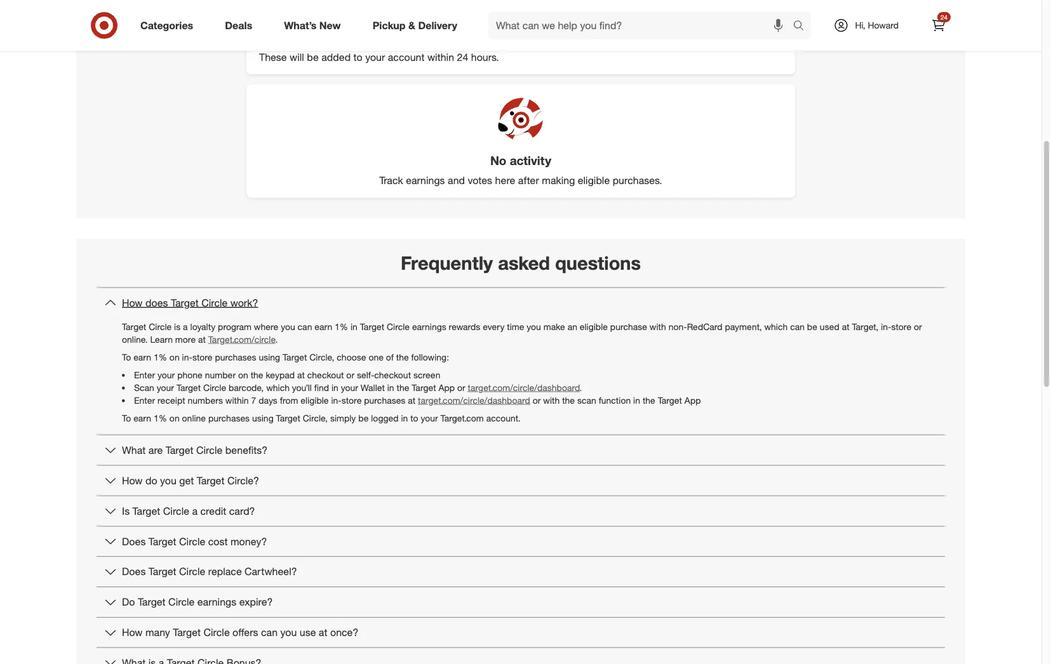 Task type: describe. For each thing, give the bounding box(es) containing it.
circle up learn
[[149, 321, 172, 332]]

program
[[218, 321, 252, 332]]

within inside enter receipt numbers from the past 14 days to collect earnings. these will be added to your account within 24 hours.
[[428, 51, 454, 63]]

search
[[787, 20, 818, 33]]

card?
[[229, 505, 255, 517]]

does target circle replace cartwheel?
[[122, 566, 297, 578]]

choose
[[337, 352, 366, 363]]

a for credit
[[192, 505, 198, 517]]

target up keypad
[[283, 352, 307, 363]]

purchases up collect
[[461, 15, 521, 30]]

circle inside "what are target circle benefits?" dropdown button
[[196, 444, 223, 457]]

screen
[[414, 370, 441, 381]]

to for to earn 1% on online purchases using target circle, simply be logged in to your target.com account.
[[122, 413, 131, 424]]

enter for enter your phone number on the keypad at checkout or self-checkout screen scan your target circle barcode, which you'll find in your wallet in the target app or target.com/circle/dashboard . enter receipt numbers within 7 days from eligible in-store purchases at target.com/circle/dashboard or with the scan function in the target app
[[134, 370, 155, 381]]

earnings.
[[510, 36, 552, 49]]

0 horizontal spatial to
[[354, 51, 363, 63]]

target down you'll
[[276, 413, 300, 424]]

2 vertical spatial be
[[358, 413, 369, 424]]

1 vertical spatial using
[[252, 413, 274, 424]]

in- up past at the top left
[[413, 15, 428, 30]]

target.com/circle/dashboard link for or with the scan function in the target app
[[418, 395, 530, 406]]

0 vertical spatial purchase
[[746, 34, 783, 45]]

how does target circle work?
[[122, 297, 258, 309]]

how do you get target circle?
[[122, 475, 259, 487]]

2 horizontal spatial can
[[790, 321, 805, 332]]

in- inside target circle is a loyalty program where you can earn 1% in target circle earnings rewards every time you make an eligible purchase with non-redcard payment, which can be used at target, in-store or online. learn more at
[[881, 321, 892, 332]]

or up target.com
[[457, 382, 466, 393]]

target up one
[[360, 321, 384, 332]]

on for store
[[170, 352, 180, 363]]

online
[[182, 413, 206, 424]]

what's new
[[284, 19, 341, 31]]

store inside target circle is a loyalty program where you can earn 1% in target circle earnings rewards every time you make an eligible purchase with non-redcard payment, which can be used at target, in-store or online. learn more at
[[892, 321, 912, 332]]

target right are
[[166, 444, 194, 457]]

the right of
[[396, 352, 409, 363]]

find
[[314, 382, 329, 393]]

does
[[145, 297, 168, 309]]

purchase inside target circle is a loyalty program where you can earn 1% in target circle earnings rewards every time you make an eligible purchase with non-redcard payment, which can be used at target, in-store or online. learn more at
[[610, 321, 647, 332]]

0 vertical spatial target.com/circle/dashboard
[[468, 382, 580, 393]]

earnings left and
[[406, 174, 445, 187]]

0 vertical spatial using
[[259, 352, 280, 363]]

7
[[251, 395, 256, 406]]

rewards
[[449, 321, 481, 332]]

with inside target circle is a loyalty program where you can earn 1% in target circle earnings rewards every time you make an eligible purchase with non-redcard payment, which can be used at target, in-store or online. learn more at
[[650, 321, 666, 332]]

or inside target circle is a loyalty program where you can earn 1% in target circle earnings rewards every time you make an eligible purchase with non-redcard payment, which can be used at target, in-store or online. learn more at
[[914, 321, 922, 332]]

1% inside target circle is a loyalty program where you can earn 1% in target circle earnings rewards every time you make an eligible purchase with non-redcard payment, which can be used at target, in-store or online. learn more at
[[335, 321, 348, 332]]

circle inside how many target circle offers can you use at once? dropdown button
[[204, 627, 230, 639]]

is target circle a credit card? button
[[97, 496, 945, 526]]

which inside enter your phone number on the keypad at checkout or self-checkout screen scan your target circle barcode, which you'll find in your wallet in the target app or target.com/circle/dashboard . enter receipt numbers within 7 days from eligible in-store purchases at target.com/circle/dashboard or with the scan function in the target app
[[266, 382, 290, 393]]

added
[[322, 51, 351, 63]]

target right the do
[[138, 596, 166, 609]]

one
[[369, 352, 384, 363]]

with inside enter your phone number on the keypad at checkout or self-checkout screen scan your target circle barcode, which you'll find in your wallet in the target app or target.com/circle/dashboard . enter receipt numbers within 7 days from eligible in-store purchases at target.com/circle/dashboard or with the scan function in the target app
[[543, 395, 560, 406]]

eligible right the making
[[578, 174, 610, 187]]

14
[[427, 36, 439, 49]]

target.com/circle link
[[208, 334, 275, 345]]

benefits?
[[225, 444, 268, 457]]

at down loyalty
[[198, 334, 206, 345]]

simply
[[330, 413, 356, 424]]

time
[[507, 321, 524, 332]]

learn
[[150, 334, 173, 345]]

target.com
[[441, 413, 484, 424]]

does for does target circle replace cartwheel?
[[122, 566, 146, 578]]

your down self-
[[341, 382, 358, 393]]

add for add missed purchase
[[696, 34, 712, 45]]

questions
[[555, 252, 641, 274]]

account
[[388, 51, 425, 63]]

target up online. in the left bottom of the page
[[122, 321, 146, 332]]

0 vertical spatial circle,
[[310, 352, 334, 363]]

missed
[[715, 34, 743, 45]]

1 horizontal spatial can
[[298, 321, 312, 332]]

frequently asked questions
[[401, 252, 641, 274]]

you'll
[[292, 382, 312, 393]]

circle inside does target circle replace cartwheel? dropdown button
[[179, 566, 205, 578]]

redcard
[[687, 321, 723, 332]]

does target circle replace cartwheel? button
[[97, 557, 945, 587]]

make
[[544, 321, 565, 332]]

0 horizontal spatial app
[[439, 382, 455, 393]]

do
[[122, 596, 135, 609]]

you right do
[[160, 475, 177, 487]]

1 checkout from the left
[[307, 370, 344, 381]]

following:
[[411, 352, 449, 363]]

do
[[145, 475, 157, 487]]

purchases down barcode,
[[208, 413, 250, 424]]

categories link
[[130, 11, 209, 39]]

what are target circle benefits? button
[[97, 436, 945, 465]]

or left scan
[[533, 395, 541, 406]]

pickup & delivery link
[[362, 11, 473, 39]]

does target circle cost money?
[[122, 535, 267, 548]]

will
[[290, 51, 304, 63]]

store up phone
[[192, 352, 213, 363]]

money?
[[231, 535, 267, 548]]

store up '14' at the left top
[[428, 15, 458, 30]]

store inside enter your phone number on the keypad at checkout or self-checkout screen scan your target circle barcode, which you'll find in your wallet in the target app or target.com/circle/dashboard . enter receipt numbers within 7 days from eligible in-store purchases at target.com/circle/dashboard or with the scan function in the target app
[[342, 395, 362, 406]]

your inside enter receipt numbers from the past 14 days to collect earnings. these will be added to your account within 24 hours.
[[365, 51, 385, 63]]

track
[[379, 174, 403, 187]]

how for how many target circle offers can you use at once?
[[122, 627, 143, 639]]

in right find
[[332, 382, 339, 393]]

cost
[[208, 535, 228, 548]]

target down phone
[[177, 382, 201, 393]]

pickup
[[373, 19, 406, 31]]

1% for to earn 1% on in-store purchases using target circle, choose one of the following:
[[154, 352, 167, 363]]

an
[[568, 321, 578, 332]]

what are target circle benefits?
[[122, 444, 268, 457]]

how does target circle work? button
[[97, 288, 945, 318]]

target down screen
[[412, 382, 436, 393]]

hours.
[[471, 51, 499, 63]]

hi,
[[855, 20, 866, 31]]

no
[[490, 153, 507, 168]]

enter receipt numbers from the past 14 days to collect earnings. these will be added to your account within 24 hours.
[[259, 36, 552, 63]]

at inside dropdown button
[[319, 627, 328, 639]]

at right used
[[842, 321, 850, 332]]

circle inside enter your phone number on the keypad at checkout or self-checkout screen scan your target circle barcode, which you'll find in your wallet in the target app or target.com/circle/dashboard . enter receipt numbers within 7 days from eligible in-store purchases at target.com/circle/dashboard or with the scan function in the target app
[[203, 382, 226, 393]]

What can we help you find? suggestions appear below search field
[[489, 11, 796, 39]]

the right wallet
[[397, 382, 409, 393]]

in right wallet
[[387, 382, 394, 393]]

circle inside the is target circle a credit card? dropdown button
[[163, 505, 189, 517]]

in- inside enter your phone number on the keypad at checkout or self-checkout screen scan your target circle barcode, which you'll find in your wallet in the target app or target.com/circle/dashboard . enter receipt numbers within 7 days from eligible in-store purchases at target.com/circle/dashboard or with the scan function in the target app
[[331, 395, 342, 406]]

in right logged
[[401, 413, 408, 424]]

the up barcode,
[[251, 370, 263, 381]]

target right get
[[197, 475, 225, 487]]

be inside target circle is a loyalty program where you can earn 1% in target circle earnings rewards every time you make an eligible purchase with non-redcard payment, which can be used at target, in-store or online. learn more at
[[807, 321, 818, 332]]

target.com/circle/dashboard link for .
[[468, 382, 580, 393]]

deals link
[[214, 11, 268, 39]]

many
[[145, 627, 170, 639]]

target right many
[[173, 627, 201, 639]]

after
[[518, 174, 539, 187]]

how many target circle offers can you use at once?
[[122, 627, 359, 639]]

in right function
[[634, 395, 640, 406]]

numbers inside enter your phone number on the keypad at checkout or self-checkout screen scan your target circle barcode, which you'll find in your wallet in the target app or target.com/circle/dashboard . enter receipt numbers within 7 days from eligible in-store purchases at target.com/circle/dashboard or with the scan function in the target app
[[188, 395, 223, 406]]

do target circle earnings expire? button
[[97, 588, 945, 617]]

of
[[386, 352, 394, 363]]

search button
[[787, 11, 818, 42]]

from for in-
[[383, 15, 410, 30]]

target circle is a loyalty program where you can earn 1% in target circle earnings rewards every time you make an eligible purchase with non-redcard payment, which can be used at target, in-store or online. learn more at
[[122, 321, 922, 345]]

2 vertical spatial to
[[411, 413, 418, 424]]

more
[[175, 334, 196, 345]]

circle inside do target circle earnings expire? dropdown button
[[168, 596, 195, 609]]

target right is
[[133, 505, 160, 517]]

your down enter your phone number on the keypad at checkout or self-checkout screen scan your target circle barcode, which you'll find in your wallet in the target app or target.com/circle/dashboard . enter receipt numbers within 7 days from eligible in-store purchases at target.com/circle/dashboard or with the scan function in the target app
[[421, 413, 438, 424]]

expire?
[[239, 596, 273, 609]]

days inside enter your phone number on the keypad at checkout or self-checkout screen scan your target circle barcode, which you'll find in your wallet in the target app or target.com/circle/dashboard . enter receipt numbers within 7 days from eligible in-store purchases at target.com/circle/dashboard or with the scan function in the target app
[[259, 395, 278, 406]]

circle inside does target circle cost money? dropdown button
[[179, 535, 205, 548]]

online.
[[122, 334, 148, 345]]

earnings up added
[[330, 15, 380, 30]]

cartwheel?
[[245, 566, 297, 578]]

or left self-
[[347, 370, 355, 381]]

once?
[[330, 627, 359, 639]]

24 link
[[925, 11, 953, 39]]

circle inside how does target circle work? dropdown button
[[202, 297, 228, 309]]

logged
[[371, 413, 399, 424]]

in- down more
[[182, 352, 192, 363]]

2 horizontal spatial to
[[466, 36, 475, 49]]



Task type: vqa. For each thing, say whether or not it's contained in the screenshot.
$100
no



Task type: locate. For each thing, give the bounding box(es) containing it.
on inside enter your phone number on the keypad at checkout or self-checkout screen scan your target circle barcode, which you'll find in your wallet in the target app or target.com/circle/dashboard . enter receipt numbers within 7 days from eligible in-store purchases at target.com/circle/dashboard or with the scan function in the target app
[[238, 370, 248, 381]]

these
[[259, 51, 287, 63]]

phone
[[177, 370, 203, 381]]

1 vertical spatial target.com/circle/dashboard link
[[418, 395, 530, 406]]

does inside dropdown button
[[122, 566, 146, 578]]

within inside enter your phone number on the keypad at checkout or self-checkout screen scan your target circle barcode, which you'll find in your wallet in the target app or target.com/circle/dashboard . enter receipt numbers within 7 days from eligible in-store purchases at target.com/circle/dashboard or with the scan function in the target app
[[225, 395, 249, 406]]

add for add eligible earnings from in-store purchases
[[259, 15, 282, 30]]

a inside target circle is a loyalty program where you can earn 1% in target circle earnings rewards every time you make an eligible purchase with non-redcard payment, which can be used at target, in-store or online. learn more at
[[183, 321, 188, 332]]

here
[[495, 174, 516, 187]]

0 horizontal spatial 24
[[457, 51, 468, 63]]

add missed purchase
[[696, 34, 783, 45]]

can left used
[[790, 321, 805, 332]]

circle up loyalty
[[202, 297, 228, 309]]

1 vertical spatial app
[[685, 395, 701, 406]]

0 vertical spatial on
[[170, 352, 180, 363]]

you right time at the left
[[527, 321, 541, 332]]

in- right the target,
[[881, 321, 892, 332]]

purchases inside enter your phone number on the keypad at checkout or self-checkout screen scan your target circle barcode, which you'll find in your wallet in the target app or target.com/circle/dashboard . enter receipt numbers within 7 days from eligible in-store purchases at target.com/circle/dashboard or with the scan function in the target app
[[364, 395, 406, 406]]

1 horizontal spatial with
[[650, 321, 666, 332]]

1 horizontal spatial checkout
[[374, 370, 411, 381]]

a
[[183, 321, 188, 332], [192, 505, 198, 517]]

purchase right missed at right
[[746, 34, 783, 45]]

1 vertical spatial does
[[122, 566, 146, 578]]

add left what's
[[259, 15, 282, 30]]

which inside target circle is a loyalty program where you can earn 1% in target circle earnings rewards every time you make an eligible purchase with non-redcard payment, which can be used at target, in-store or online. learn more at
[[765, 321, 788, 332]]

3 how from the top
[[122, 627, 143, 639]]

and
[[448, 174, 465, 187]]

0 horizontal spatial numbers
[[188, 395, 223, 406]]

does for does target circle cost money?
[[122, 535, 146, 548]]

to up hours.
[[466, 36, 475, 49]]

0 vertical spatial to
[[466, 36, 475, 49]]

at down screen
[[408, 395, 416, 406]]

with left scan
[[543, 395, 560, 406]]

to right added
[[354, 51, 363, 63]]

1 vertical spatial add
[[696, 34, 712, 45]]

days inside enter receipt numbers from the past 14 days to collect earnings. these will be added to your account within 24 hours.
[[441, 36, 463, 49]]

activity
[[510, 153, 552, 168]]

how
[[122, 297, 143, 309], [122, 475, 143, 487], [122, 627, 143, 639]]

0 vertical spatial to
[[122, 352, 131, 363]]

1 vertical spatial to
[[354, 51, 363, 63]]

how left do
[[122, 475, 143, 487]]

number
[[205, 370, 236, 381]]

does up the do
[[122, 566, 146, 578]]

0 vertical spatial app
[[439, 382, 455, 393]]

1 horizontal spatial to
[[411, 413, 418, 424]]

in up the choose
[[351, 321, 358, 332]]

1 horizontal spatial app
[[685, 395, 701, 406]]

target.com/circle
[[208, 334, 275, 345]]

circle,
[[310, 352, 334, 363], [303, 413, 328, 424]]

0 vertical spatial earn
[[315, 321, 332, 332]]

credit
[[200, 505, 226, 517]]

0 vertical spatial does
[[122, 535, 146, 548]]

enter down scan
[[134, 395, 155, 406]]

earn for to earn 1% on in-store purchases using target circle, choose one of the following:
[[134, 352, 151, 363]]

1 horizontal spatial be
[[358, 413, 369, 424]]

the right function
[[643, 395, 656, 406]]

1 horizontal spatial days
[[441, 36, 463, 49]]

collect
[[478, 36, 508, 49]]

making
[[542, 174, 575, 187]]

2 to from the top
[[122, 413, 131, 424]]

to earn 1% on in-store purchases using target circle, choose one of the following:
[[122, 352, 449, 363]]

the left scan
[[562, 395, 575, 406]]

1 horizontal spatial purchase
[[746, 34, 783, 45]]

you right where
[[281, 321, 295, 332]]

enter up these
[[259, 36, 283, 49]]

delivery
[[418, 19, 457, 31]]

add missed purchase link
[[696, 33, 783, 46]]

earnings inside dropdown button
[[197, 596, 237, 609]]

. inside enter your phone number on the keypad at checkout or self-checkout screen scan your target circle barcode, which you'll find in your wallet in the target app or target.com/circle/dashboard . enter receipt numbers within 7 days from eligible in-store purchases at target.com/circle/dashboard or with the scan function in the target app
[[580, 382, 582, 393]]

0 vertical spatial days
[[441, 36, 463, 49]]

0 vertical spatial add
[[259, 15, 282, 30]]

1 vertical spatial to
[[122, 413, 131, 424]]

1 vertical spatial which
[[266, 382, 290, 393]]

target.com/circle .
[[208, 334, 278, 345]]

purchases down target.com/circle
[[215, 352, 256, 363]]

0 horizontal spatial days
[[259, 395, 278, 406]]

at up you'll
[[297, 370, 305, 381]]

0 horizontal spatial which
[[266, 382, 290, 393]]

purchases.
[[613, 174, 663, 187]]

no activity
[[490, 153, 552, 168]]

deals
[[225, 19, 252, 31]]

target down 'does target circle cost money?'
[[149, 566, 176, 578]]

1 vertical spatial numbers
[[188, 395, 223, 406]]

earn up to earn 1% on in-store purchases using target circle, choose one of the following:
[[315, 321, 332, 332]]

are
[[149, 444, 163, 457]]

1 vertical spatial within
[[225, 395, 249, 406]]

within down '14' at the left top
[[428, 51, 454, 63]]

what
[[122, 444, 146, 457]]

days right 7
[[259, 395, 278, 406]]

1 vertical spatial a
[[192, 505, 198, 517]]

1 vertical spatial how
[[122, 475, 143, 487]]

from inside enter receipt numbers from the past 14 days to collect earnings. these will be added to your account within 24 hours.
[[364, 36, 385, 49]]

use
[[300, 627, 316, 639]]

is
[[174, 321, 181, 332]]

2 vertical spatial from
[[280, 395, 298, 406]]

a for loyalty
[[183, 321, 188, 332]]

2 vertical spatial how
[[122, 627, 143, 639]]

is target circle a credit card?
[[122, 505, 255, 517]]

0 vertical spatial .
[[275, 334, 278, 345]]

with
[[650, 321, 666, 332], [543, 395, 560, 406]]

1 horizontal spatial a
[[192, 505, 198, 517]]

using down 7
[[252, 413, 274, 424]]

purchase
[[746, 34, 783, 45], [610, 321, 647, 332]]

.
[[275, 334, 278, 345], [580, 382, 582, 393]]

enter for enter receipt numbers from the past 14 days to collect earnings. these will be added to your account within 24 hours.
[[259, 36, 283, 49]]

on for purchases
[[170, 413, 180, 424]]

using
[[259, 352, 280, 363], [252, 413, 274, 424]]

numbers up added
[[321, 36, 361, 49]]

receipt inside enter receipt numbers from the past 14 days to collect earnings. these will be added to your account within 24 hours.
[[286, 36, 318, 49]]

0 horizontal spatial can
[[261, 627, 278, 639]]

days right '14' at the left top
[[441, 36, 463, 49]]

keypad
[[266, 370, 295, 381]]

1 vertical spatial circle,
[[303, 413, 328, 424]]

2 vertical spatial earn
[[134, 413, 151, 424]]

hi, howard
[[855, 20, 899, 31]]

new
[[320, 19, 341, 31]]

a right is
[[183, 321, 188, 332]]

does inside dropdown button
[[122, 535, 146, 548]]

1 vertical spatial on
[[238, 370, 248, 381]]

circle left offers
[[204, 627, 230, 639]]

store up simply
[[342, 395, 362, 406]]

from for the
[[364, 36, 385, 49]]

frequently
[[401, 252, 493, 274]]

from
[[383, 15, 410, 30], [364, 36, 385, 49], [280, 395, 298, 406]]

account.
[[487, 413, 521, 424]]

0 horizontal spatial with
[[543, 395, 560, 406]]

to right logged
[[411, 413, 418, 424]]

scan
[[134, 382, 154, 393]]

your right scan
[[157, 382, 174, 393]]

0 vertical spatial which
[[765, 321, 788, 332]]

does
[[122, 535, 146, 548], [122, 566, 146, 578]]

offers
[[233, 627, 258, 639]]

2 vertical spatial on
[[170, 413, 180, 424]]

payment,
[[725, 321, 762, 332]]

0 vertical spatial within
[[428, 51, 454, 63]]

earnings
[[330, 15, 380, 30], [406, 174, 445, 187], [412, 321, 446, 332], [197, 596, 237, 609]]

add left missed at right
[[696, 34, 712, 45]]

1 horizontal spatial receipt
[[286, 36, 318, 49]]

24 left hours.
[[457, 51, 468, 63]]

on up barcode,
[[238, 370, 248, 381]]

target.com/circle/dashboard link
[[468, 382, 580, 393], [418, 395, 530, 406]]

purchase left the non-
[[610, 321, 647, 332]]

1%
[[335, 321, 348, 332], [154, 352, 167, 363], [154, 413, 167, 424]]

function
[[599, 395, 631, 406]]

1 vertical spatial enter
[[134, 370, 155, 381]]

0 vertical spatial with
[[650, 321, 666, 332]]

a inside dropdown button
[[192, 505, 198, 517]]

earnings up following:
[[412, 321, 446, 332]]

receipt inside enter your phone number on the keypad at checkout or self-checkout screen scan your target circle barcode, which you'll find in your wallet in the target app or target.com/circle/dashboard . enter receipt numbers within 7 days from eligible in-store purchases at target.com/circle/dashboard or with the scan function in the target app
[[158, 395, 185, 406]]

checkout up find
[[307, 370, 344, 381]]

is
[[122, 505, 130, 517]]

circle down 'does target circle cost money?'
[[179, 566, 205, 578]]

circle down get
[[163, 505, 189, 517]]

in-
[[413, 15, 428, 30], [881, 321, 892, 332], [182, 352, 192, 363], [331, 395, 342, 406]]

what's new link
[[273, 11, 357, 39]]

1 horizontal spatial .
[[580, 382, 582, 393]]

to down online. in the left bottom of the page
[[122, 352, 131, 363]]

receipt
[[286, 36, 318, 49], [158, 395, 185, 406]]

. down where
[[275, 334, 278, 345]]

circle up many
[[168, 596, 195, 609]]

to
[[122, 352, 131, 363], [122, 413, 131, 424]]

in- up simply
[[331, 395, 342, 406]]

0 horizontal spatial a
[[183, 321, 188, 332]]

eligible
[[285, 15, 326, 30], [578, 174, 610, 187], [580, 321, 608, 332], [301, 395, 329, 406]]

from inside enter your phone number on the keypad at checkout or self-checkout screen scan your target circle barcode, which you'll find in your wallet in the target app or target.com/circle/dashboard . enter receipt numbers within 7 days from eligible in-store purchases at target.com/circle/dashboard or with the scan function in the target app
[[280, 395, 298, 406]]

2 vertical spatial enter
[[134, 395, 155, 406]]

purchases
[[461, 15, 521, 30], [215, 352, 256, 363], [364, 395, 406, 406], [208, 413, 250, 424]]

be right simply
[[358, 413, 369, 424]]

1% for to earn 1% on online purchases using target circle, simply be logged in to your target.com account.
[[154, 413, 167, 424]]

0 vertical spatial receipt
[[286, 36, 318, 49]]

earn down scan
[[134, 413, 151, 424]]

. up scan
[[580, 382, 582, 393]]

be right will on the top
[[307, 51, 319, 63]]

to up what
[[122, 413, 131, 424]]

circle left cost
[[179, 535, 205, 548]]

the inside enter receipt numbers from the past 14 days to collect earnings. these will be added to your account within 24 hours.
[[387, 36, 402, 49]]

loyalty
[[190, 321, 216, 332]]

0 vertical spatial target.com/circle/dashboard link
[[468, 382, 580, 393]]

2 does from the top
[[122, 566, 146, 578]]

add eligible earnings from in-store purchases
[[259, 15, 521, 30]]

you left use
[[281, 627, 297, 639]]

asked
[[498, 252, 550, 274]]

eligible inside enter your phone number on the keypad at checkout or self-checkout screen scan your target circle barcode, which you'll find in your wallet in the target app or target.com/circle/dashboard . enter receipt numbers within 7 days from eligible in-store purchases at target.com/circle/dashboard or with the scan function in the target app
[[301, 395, 329, 406]]

1 vertical spatial receipt
[[158, 395, 185, 406]]

store
[[428, 15, 458, 30], [892, 321, 912, 332], [192, 352, 213, 363], [342, 395, 362, 406]]

how for how does target circle work?
[[122, 297, 143, 309]]

a left credit
[[192, 505, 198, 517]]

0 vertical spatial how
[[122, 297, 143, 309]]

2 vertical spatial 1%
[[154, 413, 167, 424]]

24 inside enter receipt numbers from the past 14 days to collect earnings. these will be added to your account within 24 hours.
[[457, 51, 468, 63]]

numbers
[[321, 36, 361, 49], [188, 395, 223, 406]]

1 vertical spatial days
[[259, 395, 278, 406]]

which right payment,
[[765, 321, 788, 332]]

2 how from the top
[[122, 475, 143, 487]]

enter inside enter receipt numbers from the past 14 days to collect earnings. these will be added to your account within 24 hours.
[[259, 36, 283, 49]]

1 horizontal spatial numbers
[[321, 36, 361, 49]]

eligible down find
[[301, 395, 329, 406]]

replace
[[208, 566, 242, 578]]

checkout down of
[[374, 370, 411, 381]]

0 vertical spatial numbers
[[321, 36, 361, 49]]

1 horizontal spatial add
[[696, 34, 712, 45]]

0 horizontal spatial add
[[259, 15, 282, 30]]

howard
[[868, 20, 899, 31]]

in inside target circle is a loyalty program where you can earn 1% in target circle earnings rewards every time you make an eligible purchase with non-redcard payment, which can be used at target, in-store or online. learn more at
[[351, 321, 358, 332]]

1 to from the top
[[122, 352, 131, 363]]

24
[[941, 13, 948, 21], [457, 51, 468, 63]]

numbers inside enter receipt numbers from the past 14 days to collect earnings. these will be added to your account within 24 hours.
[[321, 36, 361, 49]]

earn inside target circle is a loyalty program where you can earn 1% in target circle earnings rewards every time you make an eligible purchase with non-redcard payment, which can be used at target, in-store or online. learn more at
[[315, 321, 332, 332]]

track earnings and votes here after making eligible purchases.
[[379, 174, 663, 187]]

1 vertical spatial from
[[364, 36, 385, 49]]

1 vertical spatial 24
[[457, 51, 468, 63]]

how for how do you get target circle?
[[122, 475, 143, 487]]

1 vertical spatial purchase
[[610, 321, 647, 332]]

1 vertical spatial target.com/circle/dashboard
[[418, 395, 530, 406]]

1 does from the top
[[122, 535, 146, 548]]

enter your phone number on the keypad at checkout or self-checkout screen scan your target circle barcode, which you'll find in your wallet in the target app or target.com/circle/dashboard . enter receipt numbers within 7 days from eligible in-store purchases at target.com/circle/dashboard or with the scan function in the target app
[[134, 370, 701, 406]]

2 checkout from the left
[[374, 370, 411, 381]]

how many target circle offers can you use at once? button
[[97, 618, 945, 648]]

0 vertical spatial 1%
[[335, 321, 348, 332]]

1 vertical spatial with
[[543, 395, 560, 406]]

1 horizontal spatial which
[[765, 321, 788, 332]]

0 vertical spatial a
[[183, 321, 188, 332]]

your left account
[[365, 51, 385, 63]]

circle?
[[227, 475, 259, 487]]

1 vertical spatial .
[[580, 382, 582, 393]]

eligible up will on the top
[[285, 15, 326, 30]]

receipt up online
[[158, 395, 185, 406]]

0 horizontal spatial receipt
[[158, 395, 185, 406]]

pickup & delivery
[[373, 19, 457, 31]]

days
[[441, 36, 463, 49], [259, 395, 278, 406]]

receipt up will on the top
[[286, 36, 318, 49]]

0 horizontal spatial within
[[225, 395, 249, 406]]

eligible inside target circle is a loyalty program where you can earn 1% in target circle earnings rewards every time you make an eligible purchase with non-redcard payment, which can be used at target, in-store or online. learn more at
[[580, 321, 608, 332]]

circle, left the choose
[[310, 352, 334, 363]]

1 vertical spatial be
[[807, 321, 818, 332]]

numbers up online
[[188, 395, 223, 406]]

what's
[[284, 19, 317, 31]]

wallet
[[361, 382, 385, 393]]

0 vertical spatial 24
[[941, 13, 948, 21]]

0 vertical spatial enter
[[259, 36, 283, 49]]

be inside enter receipt numbers from the past 14 days to collect earnings. these will be added to your account within 24 hours.
[[307, 51, 319, 63]]

add
[[259, 15, 282, 30], [696, 34, 712, 45]]

1 horizontal spatial within
[[428, 51, 454, 63]]

be left used
[[807, 321, 818, 332]]

target.com/circle/dashboard
[[468, 382, 580, 393], [418, 395, 530, 406]]

does down is
[[122, 535, 146, 548]]

does target circle cost money? button
[[97, 527, 945, 557]]

your left phone
[[158, 370, 175, 381]]

circle down number
[[203, 382, 226, 393]]

target.com/circle/dashboard link up account. at the left bottom of page
[[468, 382, 580, 393]]

24 right "howard" on the right
[[941, 13, 948, 21]]

do target circle earnings expire?
[[122, 596, 273, 609]]

store right the target,
[[892, 321, 912, 332]]

target right function
[[658, 395, 682, 406]]

0 vertical spatial be
[[307, 51, 319, 63]]

0 horizontal spatial .
[[275, 334, 278, 345]]

0 horizontal spatial checkout
[[307, 370, 344, 381]]

1 how from the top
[[122, 297, 143, 309]]

circle down online
[[196, 444, 223, 457]]

the down pickup
[[387, 36, 402, 49]]

checkout
[[307, 370, 344, 381], [374, 370, 411, 381]]

can inside dropdown button
[[261, 627, 278, 639]]

1 vertical spatial 1%
[[154, 352, 167, 363]]

used
[[820, 321, 840, 332]]

categories
[[140, 19, 193, 31]]

earnings inside target circle is a loyalty program where you can earn 1% in target circle earnings rewards every time you make an eligible purchase with non-redcard payment, which can be used at target, in-store or online. learn more at
[[412, 321, 446, 332]]

to for to earn 1% on in-store purchases using target circle, choose one of the following:
[[122, 352, 131, 363]]

1 vertical spatial earn
[[134, 352, 151, 363]]

you
[[281, 321, 295, 332], [527, 321, 541, 332], [160, 475, 177, 487], [281, 627, 297, 639]]

target.com/circle/dashboard up account. at the left bottom of page
[[468, 382, 580, 393]]

circle, left simply
[[303, 413, 328, 424]]

earn for to earn 1% on online purchases using target circle, simply be logged in to your target.com account.
[[134, 413, 151, 424]]

how left does
[[122, 297, 143, 309]]

work?
[[231, 297, 258, 309]]

0 horizontal spatial be
[[307, 51, 319, 63]]

to
[[466, 36, 475, 49], [354, 51, 363, 63], [411, 413, 418, 424]]

non-
[[669, 321, 687, 332]]

0 horizontal spatial purchase
[[610, 321, 647, 332]]

get
[[179, 475, 194, 487]]

2 horizontal spatial be
[[807, 321, 818, 332]]

0 vertical spatial from
[[383, 15, 410, 30]]

target.com/circle/dashboard up target.com
[[418, 395, 530, 406]]

circle up of
[[387, 321, 410, 332]]

at
[[842, 321, 850, 332], [198, 334, 206, 345], [297, 370, 305, 381], [408, 395, 416, 406], [319, 627, 328, 639]]

target down is target circle a credit card? in the left bottom of the page
[[149, 535, 176, 548]]

1 horizontal spatial 24
[[941, 13, 948, 21]]

target up is
[[171, 297, 199, 309]]



